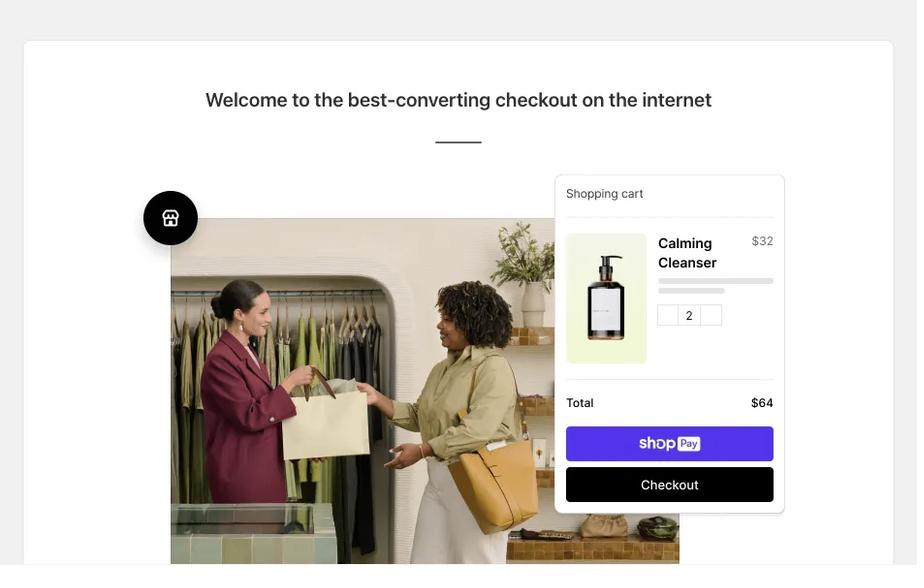 Task type: vqa. For each thing, say whether or not it's contained in the screenshot.
checkout
yes



Task type: locate. For each thing, give the bounding box(es) containing it.
2 the from the left
[[609, 87, 638, 110]]

internet
[[643, 87, 712, 110]]

the
[[315, 87, 344, 110], [609, 87, 638, 110]]

the right 'on'
[[609, 87, 638, 110]]

1 horizontal spatial the
[[609, 87, 638, 110]]

0 horizontal spatial the
[[315, 87, 344, 110]]

converting
[[396, 87, 491, 110]]

welcome
[[205, 87, 288, 110]]

welcome to the best-converting checkout on the internet
[[205, 87, 712, 110]]

1 the from the left
[[315, 87, 344, 110]]

the right to on the top of page
[[315, 87, 344, 110]]



Task type: describe. For each thing, give the bounding box(es) containing it.
checkout
[[496, 87, 578, 110]]

best-
[[348, 87, 396, 110]]

on
[[582, 87, 605, 110]]

to
[[292, 87, 310, 110]]



